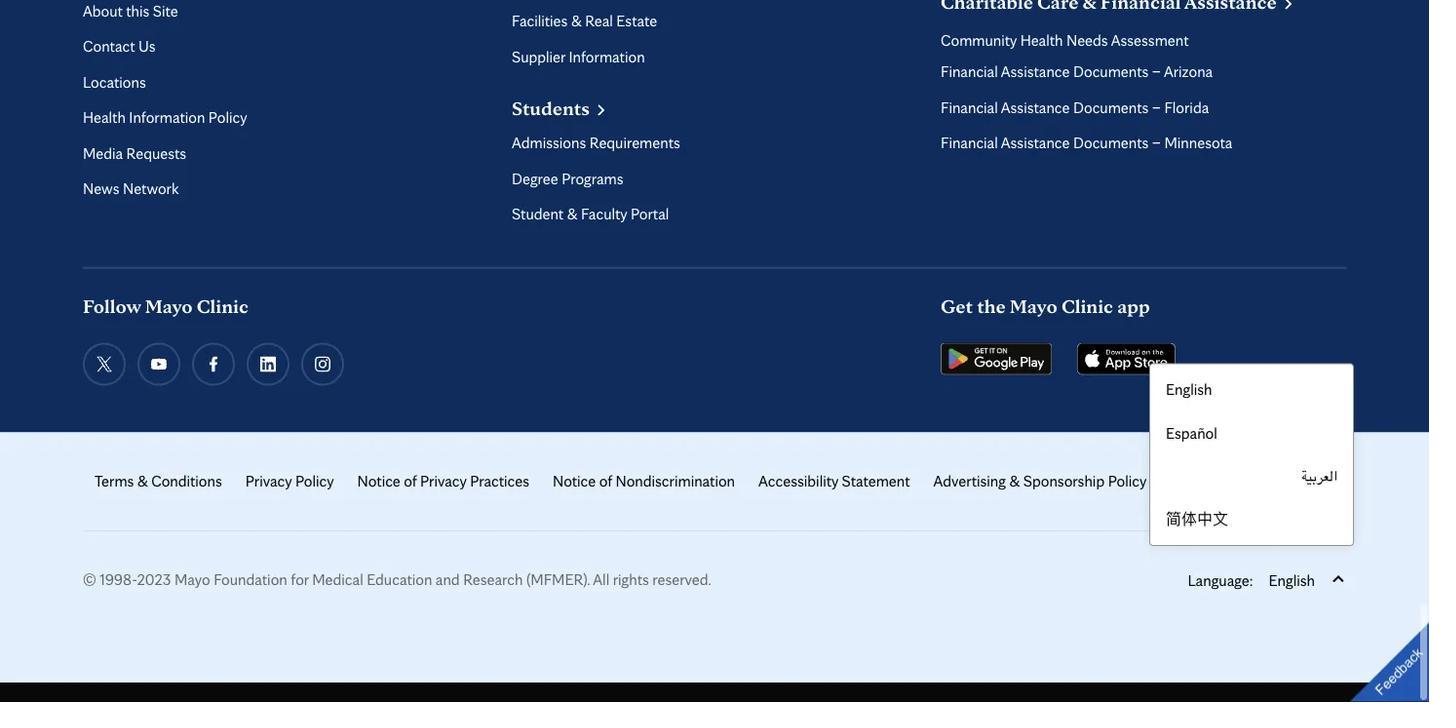 Task type: describe. For each thing, give the bounding box(es) containing it.
media requests
[[83, 163, 186, 182]]

the
[[977, 314, 1006, 337]]

Financial Assistance Documents – Florida text field
[[941, 117, 1210, 137]]

feedback
[[1373, 645, 1426, 699]]

financial for financial assistance documents – minnesota
[[941, 153, 998, 172]]

documents for florida
[[1074, 117, 1149, 136]]

information for health
[[129, 127, 205, 146]]

policy inside health information policy text field
[[209, 127, 247, 146]]

financial assistance documents – florida
[[941, 117, 1210, 136]]

financial assistance documents – florida link
[[941, 117, 1210, 137]]

practices
[[470, 491, 530, 510]]

Notice of Nondiscrimination text field
[[553, 491, 735, 511]]

financial assistance documents – minnesota link
[[941, 153, 1233, 173]]

assistance for financial assistance documents – minnesota
[[1001, 153, 1070, 172]]

notice of nondiscrimination
[[553, 491, 735, 510]]

education
[[367, 589, 432, 608]]

student
[[512, 224, 564, 243]]

english button
[[1269, 587, 1347, 613]]

facilities
[[512, 31, 568, 50]]

news network
[[83, 198, 179, 217]]

privacy policy
[[246, 491, 334, 510]]

follow
[[83, 314, 141, 337]]

language:
[[1188, 590, 1254, 609]]

map
[[1199, 491, 1228, 510]]

faculty
[[581, 224, 628, 243]]

foundation
[[214, 589, 287, 608]]

minnesota
[[1165, 153, 1233, 172]]

1 privacy from the left
[[246, 491, 292, 510]]

get
[[941, 314, 973, 337]]

assistance for financial assistance documents – florida
[[1001, 117, 1070, 136]]

information for supplier
[[569, 66, 645, 85]]

us
[[138, 56, 156, 75]]

العربية
[[1303, 486, 1338, 505]]

and
[[436, 589, 460, 608]]

简体中文 link
[[1166, 529, 1229, 549]]

students
[[512, 116, 594, 139]]

android app on google play image
[[941, 362, 1053, 395]]

financial for financial assistance documents – arizona
[[941, 82, 998, 101]]

documents for arizona
[[1074, 82, 1149, 101]]

media
[[83, 163, 123, 182]]

1998-
[[100, 589, 137, 608]]

Accessibility Statement text field
[[759, 491, 910, 511]]

policy inside advertising & sponsorship policy text box
[[1108, 491, 1147, 510]]

2023
[[137, 589, 171, 608]]

site map
[[1171, 491, 1228, 510]]

medical
[[312, 589, 363, 608]]

health inside text field
[[83, 127, 126, 146]]

feedback button
[[1334, 607, 1430, 702]]

1 vertical spatial site
[[1171, 491, 1196, 510]]

arizona
[[1164, 82, 1213, 101]]

health information policy
[[83, 127, 247, 146]]

about this site
[[83, 21, 178, 40]]

policy inside privacy policy text box
[[295, 491, 334, 510]]

of for nondiscrimination
[[600, 491, 612, 510]]

research
[[463, 589, 523, 608]]

contact us link
[[83, 56, 156, 76]]

(mfmer).
[[527, 589, 590, 608]]

简体中文 text field
[[1166, 529, 1229, 549]]

– for minnesota
[[1153, 153, 1161, 172]]

News Network text field
[[83, 198, 179, 218]]

community health needs assessment link
[[941, 50, 1189, 70]]

follow mayo clinic
[[83, 314, 249, 337]]

supplier
[[512, 66, 566, 85]]

network
[[123, 198, 179, 217]]

about this site link
[[83, 21, 178, 41]]

& inside text field
[[137, 491, 148, 510]]

requests
[[126, 163, 186, 182]]

english link
[[1166, 399, 1213, 419]]

– for arizona
[[1153, 82, 1161, 101]]

app
[[1118, 314, 1150, 337]]

real
[[585, 31, 613, 50]]

all
[[593, 589, 610, 608]]

supplier information
[[512, 66, 645, 85]]

news network link
[[83, 198, 179, 218]]

locations link
[[83, 92, 146, 112]]

student & faculty portal
[[512, 224, 669, 243]]

community health needs assessment
[[941, 50, 1189, 69]]

degree
[[512, 188, 559, 207]]

facilities & real estate
[[512, 31, 657, 50]]

health information policy link
[[83, 127, 247, 147]]

notice of privacy practices link
[[358, 491, 530, 511]]

privacy policy link
[[246, 491, 334, 511]]

rights
[[613, 589, 649, 608]]

admissions requirements link
[[512, 153, 680, 173]]

– for florida
[[1153, 117, 1161, 136]]

terms
[[95, 491, 134, 510]]

community
[[941, 50, 1017, 69]]

Privacy Policy text field
[[246, 491, 334, 511]]

english inside language: element
[[1166, 399, 1213, 418]]

charitable care & financial
[[941, 9, 1182, 32]]

Student & Faculty Portal text field
[[512, 224, 669, 244]]

admissions requirements
[[512, 153, 680, 172]]

nondiscrimination
[[616, 491, 735, 510]]

media requests link
[[83, 163, 186, 183]]



Task type: vqa. For each thing, say whether or not it's contained in the screenshot.
–
yes



Task type: locate. For each thing, give the bounding box(es) containing it.
2 vertical spatial –
[[1153, 153, 1161, 172]]

locations
[[83, 92, 146, 111]]

clinic
[[197, 314, 249, 337], [1062, 314, 1114, 337]]

& for policy
[[1010, 491, 1020, 510]]

español link
[[1166, 443, 1218, 463]]

Financial Assistance Documents – Minnesota text field
[[941, 153, 1233, 173]]

简体中文
[[1166, 529, 1229, 548]]

of left practices
[[404, 491, 417, 510]]

Contact Us text field
[[83, 56, 156, 76]]

2 notice from the left
[[553, 491, 596, 510]]

mayo
[[145, 314, 193, 337], [1010, 314, 1058, 337], [174, 589, 210, 608]]

Financial Assistance Documents – Arizona text field
[[941, 82, 1213, 102]]

information inside supplier information text field
[[569, 66, 645, 85]]

2 vertical spatial documents
[[1074, 153, 1149, 172]]

0 horizontal spatial privacy
[[246, 491, 292, 510]]

documents for minnesota
[[1074, 153, 1149, 172]]

0 horizontal spatial english
[[1166, 399, 1213, 418]]

contact
[[83, 56, 135, 75]]

1 clinic from the left
[[197, 314, 249, 337]]

& for estate
[[571, 31, 582, 50]]

degree programs
[[512, 188, 624, 207]]

news
[[83, 198, 120, 217]]

1 horizontal spatial clinic
[[1062, 314, 1114, 337]]

health up media
[[83, 127, 126, 146]]

privacy
[[246, 491, 292, 510], [420, 491, 467, 510]]

& left faculty
[[567, 224, 578, 243]]

1 horizontal spatial site
[[1171, 491, 1196, 510]]

0 vertical spatial health
[[1021, 50, 1063, 69]]

assessment
[[1111, 50, 1189, 69]]

0 vertical spatial english
[[1166, 399, 1213, 418]]

this
[[126, 21, 150, 40]]

& right care
[[1083, 9, 1097, 32]]

accessibility
[[759, 491, 839, 510]]

financial assistance documents – minnesota
[[941, 153, 1233, 172]]

about
[[83, 21, 123, 40]]

Español text field
[[1166, 443, 1218, 463]]

0 horizontal spatial information
[[129, 127, 205, 146]]

site map link
[[1171, 491, 1228, 511]]

privacy right the conditions in the bottom of the page
[[246, 491, 292, 510]]

financial inside the financial assistance documents – florida text field
[[941, 117, 998, 136]]

Health Information Policy text field
[[83, 127, 247, 147]]

student & faculty portal link
[[512, 224, 669, 244]]

charitable
[[941, 9, 1034, 32]]

&
[[1083, 9, 1097, 32], [571, 31, 582, 50], [567, 224, 578, 243], [137, 491, 148, 510], [1010, 491, 1020, 510]]

terms & conditions link
[[95, 491, 222, 511]]

1 – from the top
[[1153, 82, 1161, 101]]

1 horizontal spatial information
[[569, 66, 645, 85]]

1 horizontal spatial notice
[[553, 491, 596, 510]]

2 of from the left
[[600, 491, 612, 510]]

1 vertical spatial english
[[1269, 590, 1316, 609]]

0 vertical spatial information
[[569, 66, 645, 85]]

documents down needs
[[1074, 82, 1149, 101]]

2 horizontal spatial policy
[[1108, 491, 1147, 510]]

assistance down financial assistance documents – arizona text box
[[1001, 117, 1070, 136]]

0 horizontal spatial health
[[83, 127, 126, 146]]

notice of privacy practices
[[358, 491, 530, 510]]

information inside health information policy text field
[[129, 127, 205, 146]]

©
[[83, 589, 96, 608]]

notice for notice of nondiscrimination
[[553, 491, 596, 510]]

english up español
[[1166, 399, 1213, 418]]

mayo right the
[[1010, 314, 1058, 337]]

financial for financial assistance documents – florida
[[941, 117, 998, 136]]

– inside financial assistance documents – arizona text box
[[1153, 82, 1161, 101]]

of left 'nondiscrimination' on the bottom of page
[[600, 491, 612, 510]]

1 documents from the top
[[1074, 82, 1149, 101]]

privacy left practices
[[420, 491, 467, 510]]

site inside secondary element
[[153, 21, 178, 40]]

About this Site text field
[[83, 21, 178, 41]]

of for privacy
[[404, 491, 417, 510]]

mayo right follow
[[145, 314, 193, 337]]

1 horizontal spatial health
[[1021, 50, 1063, 69]]

programs
[[562, 188, 624, 207]]

2 privacy from the left
[[420, 491, 467, 510]]

1 notice from the left
[[358, 491, 401, 510]]

assistance for financial assistance documents – arizona
[[1001, 82, 1070, 101]]

documents
[[1074, 82, 1149, 101], [1074, 117, 1149, 136], [1074, 153, 1149, 172]]

notice for notice of privacy practices
[[358, 491, 401, 510]]

0 horizontal spatial notice
[[358, 491, 401, 510]]

& right terms
[[137, 491, 148, 510]]

get the mayo clinic app
[[941, 314, 1150, 337]]

assistance up arizona in the right top of the page
[[1185, 9, 1277, 32]]

information up requests
[[129, 127, 205, 146]]

assistance inside "text field"
[[1001, 153, 1070, 172]]

Facilities & Real Estate text field
[[512, 31, 657, 51]]

2 clinic from the left
[[1062, 314, 1114, 337]]

health inside text box
[[1021, 50, 1063, 69]]

Supplier Information text field
[[512, 66, 645, 86]]

assistance down community health needs assessment text box
[[1001, 82, 1070, 101]]

3 – from the top
[[1153, 153, 1161, 172]]

© 1998-2023 mayo foundation for medical education and research (mfmer). all rights reserved.
[[83, 589, 712, 608]]

Terms & Conditions text field
[[95, 491, 222, 511]]

needs
[[1067, 50, 1108, 69]]

3 documents from the top
[[1074, 153, 1149, 172]]

financial assistance documents – arizona link
[[941, 82, 1213, 102]]

notice of nondiscrimination link
[[553, 491, 735, 511]]

advertising
[[934, 491, 1006, 510]]

Community Health Needs Assessment text field
[[941, 50, 1189, 70]]

supplier information link
[[512, 66, 645, 86]]

notice right practices
[[553, 491, 596, 510]]

policy
[[209, 127, 247, 146], [295, 491, 334, 510], [1108, 491, 1147, 510]]

florida
[[1165, 117, 1210, 136]]

accessibility statement link
[[759, 491, 910, 511]]

– inside financial assistance documents – minnesota "text field"
[[1153, 153, 1161, 172]]

secondary element
[[0, 0, 1430, 452]]

language: element
[[1151, 384, 1354, 565]]

portal
[[631, 224, 669, 243]]

advertising & sponsorship policy
[[934, 491, 1147, 510]]

advertising & sponsorship policy link
[[934, 491, 1147, 511]]

& right the advertising on the right of the page
[[1010, 491, 1020, 510]]

site
[[153, 21, 178, 40], [1171, 491, 1196, 510]]

0 vertical spatial –
[[1153, 82, 1161, 101]]

None text field
[[83, 0, 264, 7], [512, 0, 752, 15], [941, 5, 1297, 32], [83, 0, 264, 7], [512, 0, 752, 15], [941, 5, 1297, 32]]

– left arizona in the right top of the page
[[1153, 82, 1161, 101]]

– left minnesota
[[1153, 153, 1161, 172]]

financial inside financial assistance documents – minnesota "text field"
[[941, 153, 998, 172]]

statement
[[842, 491, 910, 510]]

1 of from the left
[[404, 491, 417, 510]]

degree programs link
[[512, 188, 624, 208]]

– left florida
[[1153, 117, 1161, 136]]

english inside dropdown button
[[1269, 590, 1316, 609]]

size 16 image
[[1331, 591, 1347, 609]]

documents down the financial assistance documents – florida text field on the top of the page
[[1074, 153, 1149, 172]]

mayo right 2023
[[174, 589, 210, 608]]

0 horizontal spatial site
[[153, 21, 178, 40]]

1 horizontal spatial english
[[1269, 590, 1316, 609]]

0 horizontal spatial of
[[404, 491, 417, 510]]

reserved.
[[653, 589, 712, 608]]

english left "size 16" image
[[1269, 590, 1316, 609]]

2 documents from the top
[[1074, 117, 1149, 136]]

health down care
[[1021, 50, 1063, 69]]

0 horizontal spatial policy
[[209, 127, 247, 146]]

1 horizontal spatial privacy
[[420, 491, 467, 510]]

apple download on the app store image
[[1077, 362, 1176, 395]]

information down real
[[569, 66, 645, 85]]

1 horizontal spatial of
[[600, 491, 612, 510]]

documents inside text box
[[1074, 82, 1149, 101]]

Students text field
[[512, 112, 610, 139]]

students link
[[512, 112, 610, 141]]

Advertising & Sponsorship Policy text field
[[934, 491, 1147, 511]]

site right "this" at the top of the page
[[153, 21, 178, 40]]

accessibility statement
[[759, 491, 910, 510]]

español
[[1166, 443, 1218, 462]]

1 vertical spatial information
[[129, 127, 205, 146]]

assistance down the financial assistance documents – florida text field on the top of the page
[[1001, 153, 1070, 172]]

for
[[291, 589, 309, 608]]

assistance
[[1185, 9, 1277, 32], [1001, 82, 1070, 101], [1001, 117, 1070, 136], [1001, 153, 1070, 172]]

financial
[[1101, 9, 1182, 32], [941, 82, 998, 101], [941, 117, 998, 136], [941, 153, 998, 172]]

contact us
[[83, 56, 156, 75]]

financial assistance documents – arizona
[[941, 82, 1213, 101]]

admissions
[[512, 153, 586, 172]]

financial inside financial assistance documents – arizona text box
[[941, 82, 998, 101]]

conditions
[[151, 491, 222, 510]]

& left real
[[571, 31, 582, 50]]

– inside the financial assistance documents – florida text field
[[1153, 117, 1161, 136]]

assistance inside text field
[[1001, 117, 1070, 136]]

Site Map text field
[[1171, 491, 1228, 511]]

0 vertical spatial site
[[153, 21, 178, 40]]

assistance inside text box
[[1001, 82, 1070, 101]]

site left map
[[1171, 491, 1196, 510]]

Admissions Requirements text field
[[512, 153, 680, 173]]

facilities & real estate link
[[512, 31, 657, 51]]

0 vertical spatial documents
[[1074, 82, 1149, 101]]

terms & conditions
[[95, 491, 222, 510]]

Degree Programs text field
[[512, 188, 624, 208]]

1 vertical spatial health
[[83, 127, 126, 146]]

health
[[1021, 50, 1063, 69], [83, 127, 126, 146]]

Media Requests text field
[[83, 163, 186, 183]]

notice right privacy policy
[[358, 491, 401, 510]]

Locations text field
[[83, 92, 146, 112]]

1 vertical spatial documents
[[1074, 117, 1149, 136]]

documents inside text field
[[1074, 117, 1149, 136]]

1 horizontal spatial policy
[[295, 491, 334, 510]]

of
[[404, 491, 417, 510], [600, 491, 612, 510]]

English text field
[[1166, 399, 1213, 419]]

2 – from the top
[[1153, 117, 1161, 136]]

care
[[1038, 9, 1079, 32]]

english
[[1166, 399, 1213, 418], [1269, 590, 1316, 609]]

documents inside "text field"
[[1074, 153, 1149, 172]]

0 horizontal spatial clinic
[[197, 314, 249, 337]]

& for portal
[[567, 224, 578, 243]]

estate
[[617, 31, 657, 50]]

Notice of Privacy Practices text field
[[358, 491, 530, 511]]

1 vertical spatial –
[[1153, 117, 1161, 136]]

documents up financial assistance documents – minnesota
[[1074, 117, 1149, 136]]



